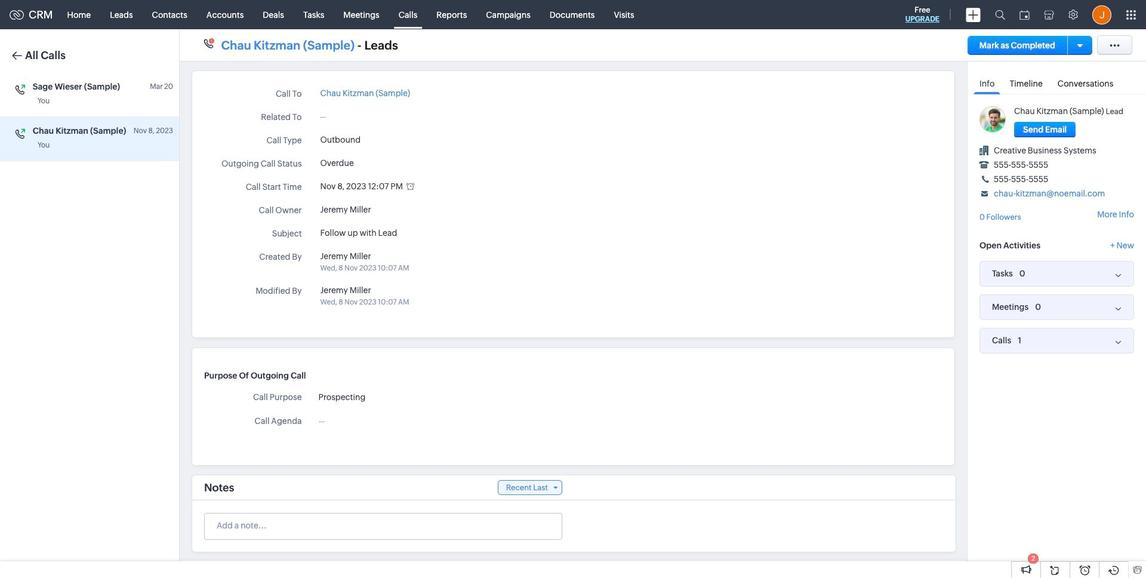 Task type: locate. For each thing, give the bounding box(es) containing it.
profile image
[[1093, 5, 1112, 24]]

calendar image
[[1020, 10, 1030, 19]]

None button
[[1014, 122, 1076, 137]]

search element
[[988, 0, 1013, 29]]

profile element
[[1086, 0, 1119, 29]]



Task type: describe. For each thing, give the bounding box(es) containing it.
Add a note... field
[[205, 519, 561, 531]]

logo image
[[10, 10, 24, 19]]

create menu image
[[966, 7, 981, 22]]

search image
[[995, 10, 1006, 20]]

create menu element
[[959, 0, 988, 29]]



